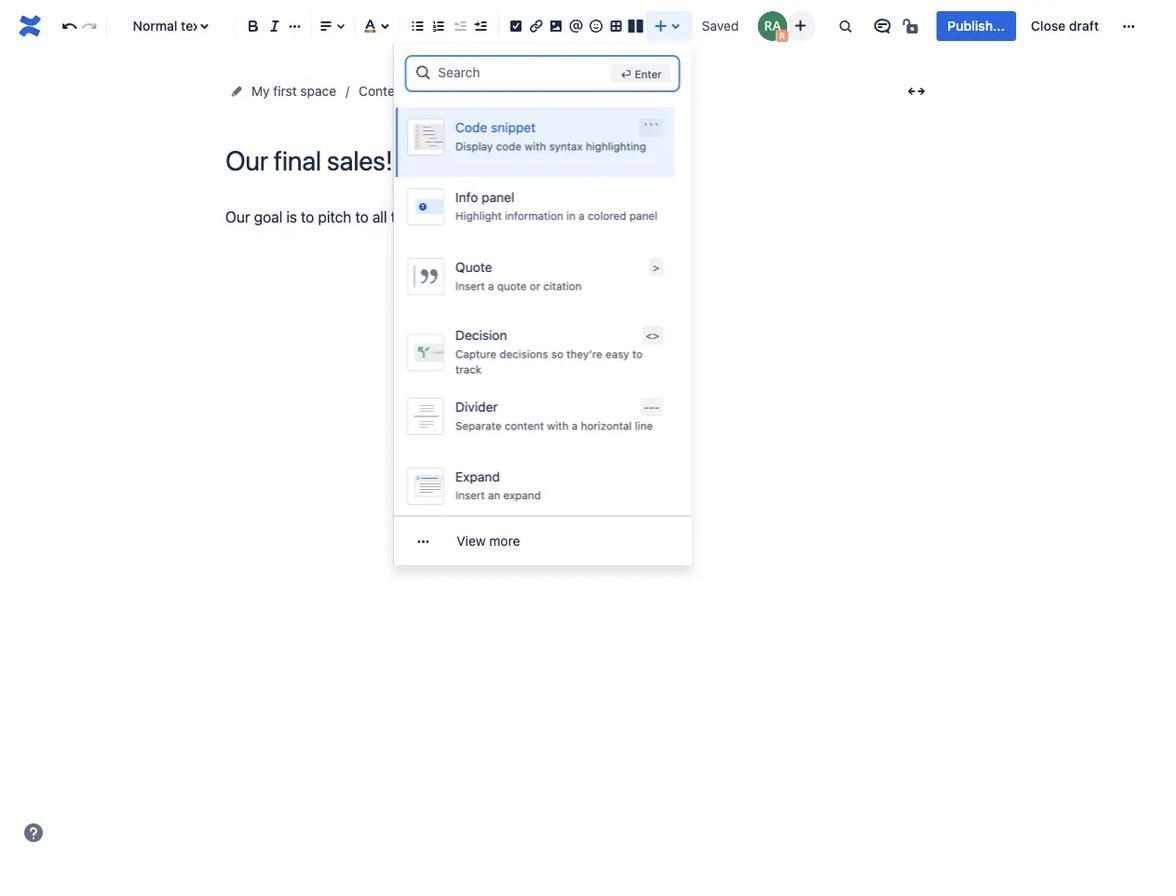 Task type: locate. For each thing, give the bounding box(es) containing it.
to for capture
[[632, 347, 642, 361]]

track
[[455, 363, 481, 376]]

1 my first space from the left
[[252, 83, 336, 99]]

1 insert from the top
[[455, 279, 484, 292]]

to right the is
[[301, 208, 314, 225]]

0 horizontal spatial space
[[300, 83, 336, 99]]

action item image
[[505, 15, 527, 37]]

outdent ⇧tab image
[[448, 15, 471, 37]]

so
[[551, 347, 563, 361]]

2 horizontal spatial to
[[632, 347, 642, 361]]

our goal is to pitch to all the stores in the city of dallas!
[[225, 208, 592, 225]]

2 my from the left
[[429, 83, 447, 99]]

normal text
[[133, 18, 205, 34]]

indent tab image
[[469, 15, 491, 37]]

in inside info panel highlight information in a colored panel
[[566, 209, 575, 222]]

a left colored on the right top of the page
[[578, 209, 584, 222]]

1 horizontal spatial my first space link
[[429, 80, 514, 102]]

1 horizontal spatial my
[[429, 83, 447, 99]]

---
[[644, 400, 659, 413]]

0 horizontal spatial the
[[391, 208, 413, 225]]

publish... button
[[937, 11, 1016, 41]]

with for divider
[[547, 419, 568, 432]]

0 vertical spatial insert
[[455, 279, 484, 292]]

comment icon image
[[871, 15, 894, 37]]

space
[[300, 83, 336, 99], [478, 83, 514, 99]]

0 horizontal spatial with
[[524, 140, 546, 153]]

they're
[[566, 347, 602, 361]]

pitch
[[318, 208, 351, 225]]

highlight
[[455, 209, 501, 222]]

ruby anderson image
[[758, 11, 788, 41]]

text
[[181, 18, 205, 34]]

space up code snippet
[[478, 83, 514, 99]]

the right all
[[391, 208, 413, 225]]

```
[[643, 121, 659, 134]]

0 vertical spatial panel
[[481, 190, 514, 205]]

info
[[455, 190, 478, 205]]

close draft button
[[1020, 11, 1110, 41]]

layouts image
[[625, 15, 647, 37]]

capture
[[455, 347, 496, 361]]

expand
[[503, 489, 541, 502]]

2 my first space link from the left
[[429, 80, 514, 102]]

0 vertical spatial a
[[578, 209, 584, 222]]

goal
[[254, 208, 282, 225]]

undo ⌘z image
[[58, 15, 81, 37]]

divider
[[455, 399, 497, 414]]

0 horizontal spatial my first space
[[252, 83, 336, 99]]

<>
[[645, 329, 659, 342]]

my first space right "move this page" icon
[[252, 83, 336, 99]]

1 horizontal spatial first
[[451, 83, 475, 99]]

with right code
[[524, 140, 546, 153]]

1 horizontal spatial space
[[478, 83, 514, 99]]

a
[[578, 209, 584, 222], [488, 279, 494, 292], [571, 419, 577, 432]]

content link
[[359, 80, 407, 102]]

move this page image
[[229, 84, 244, 99]]

my first space link right "move this page" icon
[[252, 80, 336, 102]]

code snippet
[[455, 120, 535, 135]]

1 first from the left
[[273, 83, 297, 99]]

1 vertical spatial with
[[547, 419, 568, 432]]

0 horizontal spatial my first space link
[[252, 80, 336, 102]]

a left horizontal
[[571, 419, 577, 432]]

city
[[503, 208, 527, 225]]

with right content
[[547, 419, 568, 432]]

the left city
[[477, 208, 499, 225]]

-
[[644, 400, 649, 413], [649, 400, 654, 413], [654, 400, 659, 413]]

my first space
[[252, 83, 336, 99], [429, 83, 514, 99]]

a left quote
[[488, 279, 494, 292]]

2 horizontal spatial a
[[578, 209, 584, 222]]

decisions
[[499, 347, 548, 361]]

0 horizontal spatial in
[[462, 208, 473, 225]]

normal text button
[[115, 6, 227, 47]]

my
[[252, 83, 270, 99], [429, 83, 447, 99]]

first
[[273, 83, 297, 99], [451, 83, 475, 99]]

1 the from the left
[[391, 208, 413, 225]]

confluence image
[[15, 11, 45, 41], [15, 11, 45, 41]]

1 horizontal spatial in
[[566, 209, 575, 222]]

2 my first space from the left
[[429, 83, 514, 99]]

insert inside the expand insert an expand
[[455, 489, 484, 502]]

insert down expand
[[455, 489, 484, 502]]

advanced search image
[[414, 63, 433, 82]]

my for first "my first space" link from right
[[429, 83, 447, 99]]

2 vertical spatial a
[[571, 419, 577, 432]]

1 horizontal spatial with
[[547, 419, 568, 432]]

in right of
[[566, 209, 575, 222]]

to right easy
[[632, 347, 642, 361]]

align left image
[[315, 15, 337, 37]]

1 horizontal spatial a
[[571, 419, 577, 432]]

0 horizontal spatial panel
[[481, 190, 514, 205]]

Main content area, start typing to enter text. text field
[[225, 204, 933, 230]]

information
[[504, 209, 563, 222]]

add
[[361, 116, 386, 132]]

1 space from the left
[[300, 83, 336, 99]]

my down the advanced search icon
[[429, 83, 447, 99]]

0 horizontal spatial a
[[488, 279, 494, 292]]

redo ⌘⇧z image
[[78, 15, 100, 37]]

my for second "my first space" link from right
[[252, 83, 270, 99]]

the
[[391, 208, 413, 225], [477, 208, 499, 225]]

enter
[[635, 67, 662, 80]]

panel
[[481, 190, 514, 205], [629, 209, 657, 222]]

1 vertical spatial panel
[[629, 209, 657, 222]]

invite to edit image
[[789, 14, 812, 37]]

view more
[[457, 533, 520, 549]]

my right "move this page" icon
[[252, 83, 270, 99]]

0 horizontal spatial my
[[252, 83, 270, 99]]

no restrictions image
[[901, 15, 924, 37]]

in inside text field
[[462, 208, 473, 225]]

my first space link
[[252, 80, 336, 102], [429, 80, 514, 102]]

publish...
[[948, 18, 1005, 34]]

2 the from the left
[[477, 208, 499, 225]]

0 horizontal spatial first
[[273, 83, 297, 99]]

first up image
[[451, 83, 475, 99]]

1 vertical spatial insert
[[455, 489, 484, 502]]

1 horizontal spatial the
[[477, 208, 499, 225]]

insert down quote
[[455, 279, 484, 292]]

1 horizontal spatial my first space
[[429, 83, 514, 99]]

insert
[[455, 279, 484, 292], [455, 489, 484, 502]]

1 horizontal spatial panel
[[629, 209, 657, 222]]

0 vertical spatial with
[[524, 140, 546, 153]]

in
[[462, 208, 473, 225], [566, 209, 575, 222]]

of
[[530, 208, 544, 225]]

expand insert an expand
[[455, 469, 541, 502]]

normal
[[133, 18, 178, 34]]

more formatting image
[[284, 15, 306, 37]]

1 my from the left
[[252, 83, 270, 99]]

in down info
[[462, 208, 473, 225]]

panel right colored on the right top of the page
[[629, 209, 657, 222]]

horizontal
[[580, 419, 631, 432]]

to
[[301, 208, 314, 225], [355, 208, 369, 225], [632, 347, 642, 361]]

table image
[[605, 15, 627, 37]]

separate
[[455, 419, 501, 432]]

separate content with a horizontal line
[[455, 419, 653, 432]]

1 - from the left
[[644, 400, 649, 413]]

space left the content
[[300, 83, 336, 99]]

code
[[455, 120, 487, 135]]

with
[[524, 140, 546, 153], [547, 419, 568, 432]]

more
[[489, 533, 520, 549]]

space for first "my first space" link from right
[[478, 83, 514, 99]]

my first space link up code
[[429, 80, 514, 102]]

to left all
[[355, 208, 369, 225]]

panel up city
[[481, 190, 514, 205]]

quote
[[497, 279, 526, 292]]

1 my first space link from the left
[[252, 80, 336, 102]]

2 insert from the top
[[455, 489, 484, 502]]

easy
[[605, 347, 629, 361]]

my first space up code
[[429, 83, 514, 99]]

2 space from the left
[[478, 83, 514, 99]]

to inside capture decisions so they're easy to track
[[632, 347, 642, 361]]

1 horizontal spatial to
[[355, 208, 369, 225]]

first right "move this page" icon
[[273, 83, 297, 99]]



Task type: vqa. For each thing, say whether or not it's contained in the screenshot.
Apps popup button
no



Task type: describe. For each thing, give the bounding box(es) containing it.
view more button
[[394, 523, 692, 560]]

3 - from the left
[[654, 400, 659, 413]]

bold ⌘b image
[[242, 15, 264, 37]]

header
[[389, 116, 432, 132]]

expand
[[455, 469, 500, 484]]

dallas!
[[548, 208, 592, 225]]

find and replace image
[[834, 15, 857, 37]]

space for second "my first space" link from right
[[300, 83, 336, 99]]

our
[[225, 208, 250, 225]]

add header image
[[361, 116, 473, 132]]

snippet
[[490, 120, 535, 135]]

to for our
[[355, 208, 369, 225]]

more image
[[1118, 15, 1140, 37]]

>
[[652, 261, 659, 274]]

2 first from the left
[[451, 83, 475, 99]]

Give this page a title text field
[[225, 145, 933, 176]]

italic ⌘i image
[[264, 15, 286, 37]]

draft
[[1069, 18, 1099, 34]]

stores
[[416, 208, 458, 225]]

make page full-width image
[[906, 80, 928, 102]]

2 - from the left
[[649, 400, 654, 413]]

capture decisions so they're easy to track
[[455, 347, 642, 376]]

⏎
[[621, 67, 632, 80]]

0 horizontal spatial to
[[301, 208, 314, 225]]

view
[[457, 533, 486, 549]]

numbered list ⌘⇧7 image
[[428, 15, 450, 37]]

saved
[[702, 18, 739, 34]]

insert a quote or citation
[[455, 279, 581, 292]]

a inside info panel highlight information in a colored panel
[[578, 209, 584, 222]]

mention image
[[565, 15, 587, 37]]

line
[[635, 419, 653, 432]]

image
[[436, 116, 473, 132]]

display
[[455, 140, 493, 153]]

is
[[286, 208, 297, 225]]

colored
[[587, 209, 626, 222]]

close draft
[[1031, 18, 1099, 34]]

search field
[[438, 55, 604, 89]]

add image, video, or file image
[[545, 15, 567, 37]]

an
[[488, 489, 500, 502]]

add header image button
[[331, 113, 484, 135]]

syntax
[[549, 140, 582, 153]]

decision
[[455, 327, 507, 343]]

close
[[1031, 18, 1066, 34]]

with for code snippet
[[524, 140, 546, 153]]

code
[[496, 140, 521, 153]]

emoji image
[[585, 15, 607, 37]]

or
[[529, 279, 540, 292]]

help image
[[22, 822, 45, 844]]

quote
[[455, 259, 492, 275]]

link image
[[525, 15, 547, 37]]

⏎ enter
[[621, 67, 662, 80]]

content
[[359, 83, 407, 99]]

display code with syntax highlighting
[[455, 140, 646, 153]]

info panel highlight information in a colored panel
[[455, 190, 657, 222]]

content
[[504, 419, 544, 432]]

all
[[372, 208, 387, 225]]

bullet list ⌘⇧8 image
[[407, 15, 429, 37]]

1 vertical spatial a
[[488, 279, 494, 292]]

highlighting
[[585, 140, 646, 153]]

citation
[[543, 279, 581, 292]]



